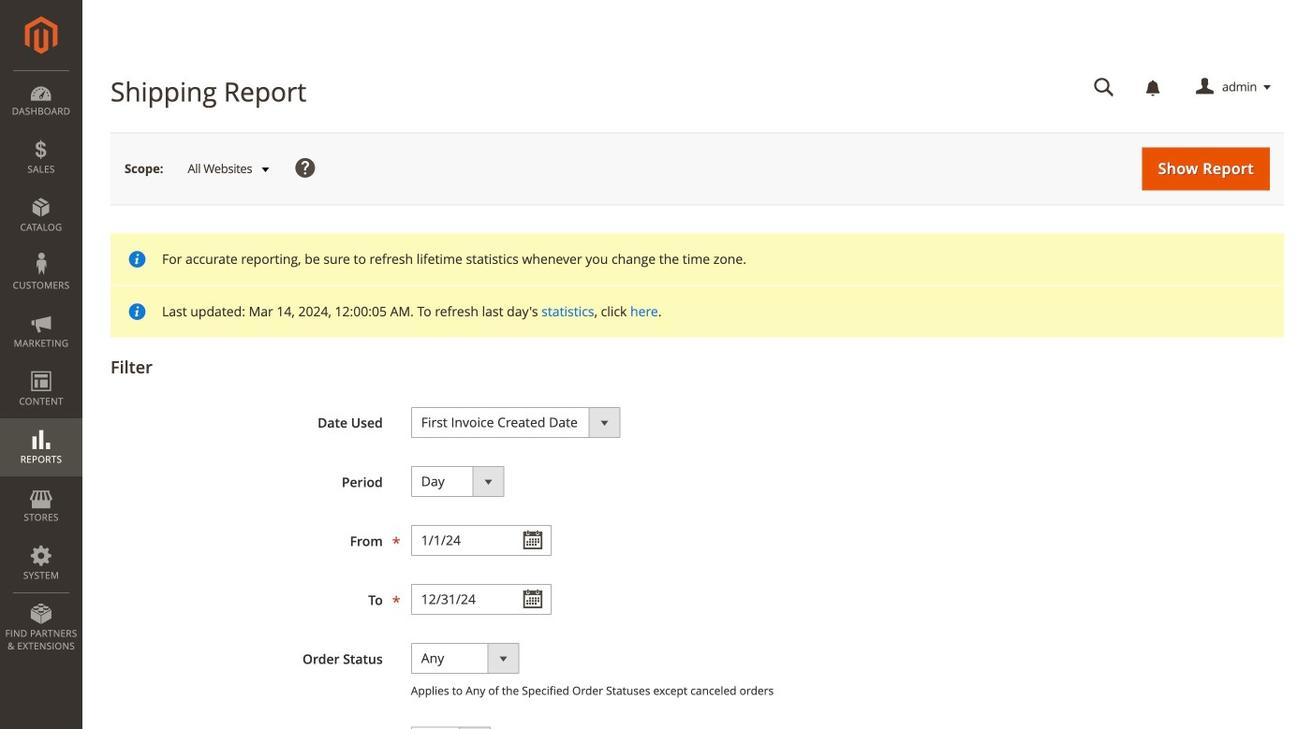 Task type: describe. For each thing, give the bounding box(es) containing it.
magento admin panel image
[[25, 16, 58, 54]]



Task type: locate. For each thing, give the bounding box(es) containing it.
None text field
[[1081, 71, 1128, 104], [411, 526, 552, 557], [411, 585, 552, 616], [1081, 71, 1128, 104], [411, 526, 552, 557], [411, 585, 552, 616]]

menu bar
[[0, 70, 82, 663]]



